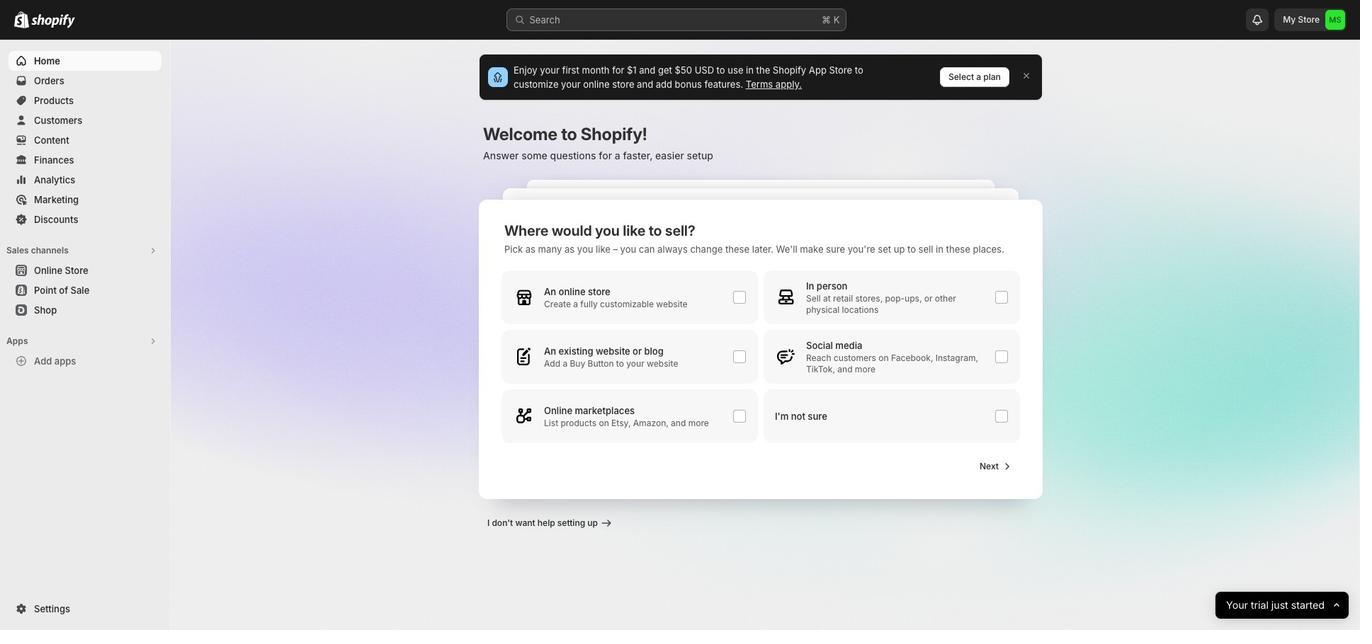 Task type: locate. For each thing, give the bounding box(es) containing it.
my store image
[[1325, 10, 1345, 30]]

shopify image
[[14, 11, 29, 28]]



Task type: vqa. For each thing, say whether or not it's contained in the screenshot.
TAB LIST
no



Task type: describe. For each thing, give the bounding box(es) containing it.
shopify image
[[31, 14, 75, 28]]



